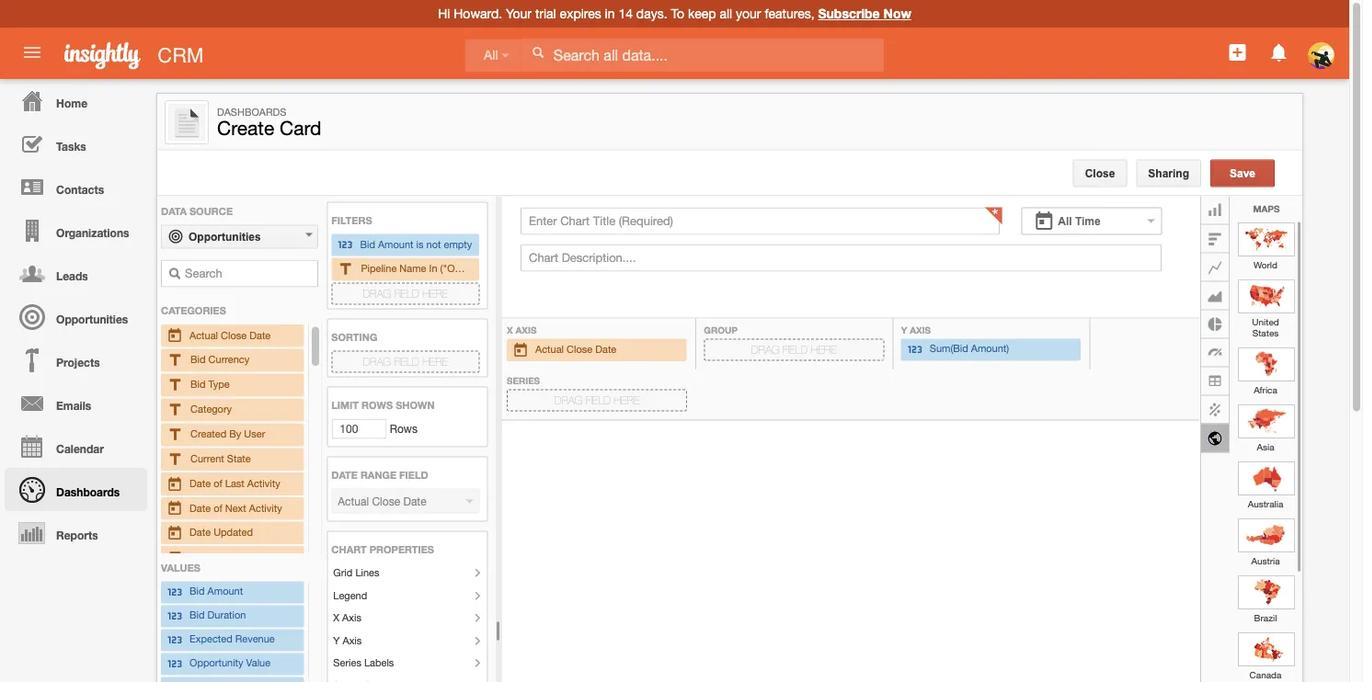 Task type: describe. For each thing, give the bounding box(es) containing it.
labels
[[364, 658, 394, 669]]

type
[[209, 378, 230, 390]]

date for date of last activity
[[190, 477, 211, 489]]

categories
[[161, 305, 226, 317]]

field for date range field
[[400, 469, 429, 481]]

all time link
[[1022, 208, 1163, 235]]

current state link
[[167, 450, 299, 469]]

bid for bid currency
[[191, 354, 206, 366]]

features,
[[765, 6, 815, 21]]

group containing all time
[[503, 193, 1311, 683]]

legend
[[333, 590, 367, 602]]

actual close date for x axis
[[536, 344, 617, 356]]

leads
[[56, 270, 88, 283]]

leads link
[[5, 252, 147, 295]]

create
[[217, 117, 274, 139]]

data
[[161, 205, 187, 217]]

date for date range field
[[332, 469, 358, 481]]

all link
[[466, 39, 521, 72]]

series for drag
[[507, 375, 540, 386]]

actual close date link for x axis
[[513, 341, 682, 360]]

expected
[[190, 634, 233, 646]]

sorting
[[332, 331, 378, 343]]

home link
[[5, 79, 147, 122]]

# number field
[[332, 419, 387, 439]]

shown
[[396, 399, 435, 411]]

reports
[[56, 529, 98, 542]]

of for next
[[214, 502, 222, 514]]

navigation containing home
[[0, 79, 147, 555]]

source
[[190, 205, 233, 217]]

lines
[[356, 567, 380, 579]]

days.
[[637, 6, 668, 21]]

keep
[[688, 6, 716, 21]]

save
[[1230, 167, 1256, 179]]

of for last
[[214, 477, 222, 489]]

y axis inside group
[[902, 324, 934, 335]]

user
[[244, 428, 265, 440]]

0 vertical spatial opportunities link
[[161, 225, 318, 249]]

date up bid currency link
[[250, 329, 271, 341]]

group drag field here
[[704, 324, 837, 356]]

value
[[246, 658, 271, 670]]

current
[[191, 453, 224, 465]]

last
[[225, 477, 245, 489]]

bid duration
[[190, 610, 246, 622]]

here inside series drag field here
[[614, 394, 640, 407]]

calendar
[[56, 443, 104, 456]]

bid type
[[191, 378, 230, 390]]

bid for bid amount is not empty
[[360, 238, 375, 250]]

activity for date of last activity
[[247, 477, 280, 489]]

emails
[[56, 399, 91, 412]]

grid
[[333, 567, 353, 579]]

bid amount is not empty
[[360, 238, 472, 250]]

search image
[[168, 267, 181, 280]]

close for x axis
[[567, 344, 593, 356]]

pipeline
[[361, 263, 397, 275]]

limit
[[332, 399, 359, 411]]

expires
[[560, 6, 602, 21]]

date of last activity
[[190, 477, 280, 489]]

dashboards create card
[[217, 106, 322, 139]]

1 drag field here from the top
[[363, 288, 448, 300]]

field for group drag field here
[[783, 344, 808, 356]]

howard.
[[454, 6, 503, 21]]

bid amount
[[190, 586, 243, 598]]

1 vertical spatial rows
[[387, 423, 418, 436]]

Search text field
[[161, 260, 318, 288]]

in
[[605, 6, 615, 21]]

axis up sum(bid
[[910, 324, 931, 335]]

bid for bid amount
[[190, 586, 205, 598]]

sum(bid amount)
[[930, 343, 1010, 355]]

next
[[225, 502, 246, 514]]

africa
[[1255, 384, 1278, 395]]

actual close date for categories
[[190, 329, 271, 341]]

x axis inside group
[[507, 324, 537, 335]]

opportunities inside rows group
[[189, 231, 261, 243]]

trial
[[536, 6, 557, 21]]

x axis inside rows group
[[333, 612, 362, 624]]

date of next activity
[[190, 502, 282, 514]]

amount)
[[972, 343, 1010, 355]]

y axis inside rows group
[[333, 635, 362, 647]]

bid currency link
[[167, 351, 299, 370]]

not
[[427, 238, 441, 250]]

rows group
[[157, 196, 547, 683]]

y inside group
[[902, 324, 908, 335]]

close inside button
[[1086, 167, 1116, 179]]

actual for categories
[[190, 329, 218, 341]]

2 drag field here from the top
[[363, 356, 448, 368]]

bid for bid duration
[[190, 610, 205, 622]]

is
[[416, 238, 424, 250]]

opportunity value
[[190, 658, 271, 670]]

all for all
[[484, 48, 498, 62]]

here inside 'group drag field here'
[[811, 344, 837, 356]]

limit rows shown
[[332, 399, 435, 411]]

canada
[[1250, 670, 1282, 680]]

maps
[[1254, 203, 1281, 214]]

reports link
[[5, 512, 147, 555]]

asia
[[1258, 441, 1275, 452]]

currency
[[209, 354, 250, 366]]

bid currency
[[191, 354, 250, 366]]

bid type link
[[167, 376, 299, 395]]

projects
[[56, 356, 100, 369]]

("opportunity
[[440, 263, 501, 275]]

grid lines
[[333, 567, 380, 579]]

organizations link
[[5, 209, 147, 252]]

expected revenue link
[[167, 632, 299, 650]]

created
[[191, 428, 227, 440]]

close for categories
[[221, 329, 247, 341]]

date of next activity link
[[167, 499, 299, 518]]

notifications image
[[1269, 41, 1291, 64]]

sharing
[[1149, 167, 1190, 179]]



Task type: vqa. For each thing, say whether or not it's contained in the screenshot.
Details inside button
no



Task type: locate. For each thing, give the bounding box(es) containing it.
amount up duration
[[208, 586, 243, 598]]

1 vertical spatial amount
[[208, 586, 243, 598]]

card
[[280, 117, 322, 139]]

all left time
[[1059, 215, 1073, 227]]

Search all data.... text field
[[522, 39, 884, 72]]

y axis up sum(bid
[[902, 324, 934, 335]]

bid down values
[[190, 586, 205, 598]]

drag inside 'group drag field here'
[[752, 344, 780, 356]]

close up all time link
[[1086, 167, 1116, 179]]

axis down legend
[[342, 612, 362, 624]]

category link
[[167, 400, 299, 420]]

2 of from the top
[[214, 502, 222, 514]]

1 of from the top
[[214, 477, 222, 489]]

data source
[[161, 205, 233, 217]]

1 horizontal spatial actual close date link
[[513, 341, 682, 360]]

y
[[902, 324, 908, 335], [333, 635, 340, 647]]

1 horizontal spatial series
[[507, 375, 540, 386]]

activity right next
[[249, 502, 282, 514]]

0 horizontal spatial opportunities
[[56, 313, 128, 326]]

1 horizontal spatial all
[[1059, 215, 1073, 227]]

bid duration link
[[167, 608, 299, 626]]

series inside series drag field here
[[507, 375, 540, 386]]

1 horizontal spatial dashboards
[[217, 106, 287, 118]]

actual close date link up the currency
[[167, 326, 299, 345]]

bid up pipeline
[[360, 238, 375, 250]]

0 horizontal spatial x
[[333, 612, 340, 624]]

series
[[507, 375, 540, 386], [333, 658, 362, 669]]

date updated
[[190, 526, 253, 538]]

all for all time
[[1059, 215, 1073, 227]]

opportunities link up search text field
[[161, 225, 318, 249]]

0 vertical spatial activity
[[247, 477, 280, 489]]

x axis down legend
[[333, 612, 362, 624]]

date down current
[[190, 477, 211, 489]]

1 vertical spatial y axis
[[333, 635, 362, 647]]

x inside rows group
[[333, 612, 340, 624]]

chart properties
[[332, 544, 434, 556]]

1 horizontal spatial amount
[[378, 238, 414, 250]]

all time
[[1059, 215, 1101, 227]]

1 horizontal spatial x axis
[[507, 324, 537, 335]]

actual close date inside rows group
[[190, 329, 271, 341]]

0 horizontal spatial y
[[333, 635, 340, 647]]

actual close date
[[190, 329, 271, 341], [536, 344, 617, 356]]

close inside rows group
[[221, 329, 247, 341]]

1 horizontal spatial actual
[[536, 344, 564, 356]]

0 vertical spatial x
[[507, 324, 513, 335]]

expected revenue
[[190, 634, 275, 646]]

0 vertical spatial actual close date
[[190, 329, 271, 341]]

opportunities down the source
[[189, 231, 261, 243]]

0 horizontal spatial dashboards
[[56, 486, 120, 499]]

field inside 'group drag field here'
[[783, 344, 808, 356]]

date for date of next activity
[[190, 502, 211, 514]]

pipeline")
[[504, 263, 547, 275]]

of left next
[[214, 502, 222, 514]]

1 vertical spatial x axis
[[333, 612, 362, 624]]

y inside rows group
[[333, 635, 340, 647]]

series labels
[[333, 658, 394, 669]]

0 vertical spatial y axis
[[902, 324, 934, 335]]

dashboards inside dashboards create card
[[217, 106, 287, 118]]

drag
[[363, 288, 391, 300], [752, 344, 780, 356], [363, 356, 391, 368], [555, 394, 583, 407]]

0 vertical spatial x axis
[[507, 324, 537, 335]]

1 vertical spatial activity
[[249, 502, 282, 514]]

date left range on the left bottom
[[332, 469, 358, 481]]

dashboards
[[217, 106, 287, 118], [56, 486, 120, 499]]

united
[[1253, 316, 1280, 327]]

created by user
[[191, 428, 265, 440]]

1 vertical spatial opportunities link
[[5, 295, 147, 339]]

0 vertical spatial all
[[484, 48, 498, 62]]

opportunity
[[190, 658, 243, 670]]

bid amount is not empty link
[[337, 236, 474, 254]]

pipeline name in ("opportunity pipeline")
[[361, 263, 547, 275]]

crm
[[158, 43, 204, 67]]

now
[[884, 6, 912, 21]]

14
[[619, 6, 633, 21]]

to
[[671, 6, 685, 21]]

1 vertical spatial x
[[333, 612, 340, 624]]

bid inside bid duration link
[[190, 610, 205, 622]]

date of last activity link
[[167, 475, 299, 494]]

1 vertical spatial actual close date
[[536, 344, 617, 356]]

actual down the categories
[[190, 329, 218, 341]]

save button
[[1211, 160, 1276, 187]]

sum(bid amount) link
[[907, 341, 1076, 359]]

of left last
[[214, 477, 222, 489]]

duration
[[208, 610, 246, 622]]

emails link
[[5, 382, 147, 425]]

hi howard. your trial expires in 14 days. to keep all your features, subscribe now
[[438, 6, 912, 21]]

0 horizontal spatial amount
[[208, 586, 243, 598]]

white image
[[532, 46, 545, 59]]

drag field here down name
[[363, 288, 448, 300]]

contacts
[[56, 183, 104, 196]]

states
[[1253, 327, 1280, 338]]

actual close date link up series drag field here
[[513, 341, 682, 360]]

navigation
[[0, 79, 147, 555]]

group
[[503, 193, 1311, 683]]

1 vertical spatial all
[[1059, 215, 1073, 227]]

0 vertical spatial close
[[1086, 167, 1116, 179]]

x down legend
[[333, 612, 340, 624]]

drag inside series drag field here
[[555, 394, 583, 407]]

1 vertical spatial of
[[214, 502, 222, 514]]

actual up series drag field here
[[536, 344, 564, 356]]

name
[[400, 263, 427, 275]]

series drag field here
[[507, 375, 640, 407]]

activity right last
[[247, 477, 280, 489]]

0 horizontal spatial close
[[221, 329, 247, 341]]

actual close date link
[[167, 326, 299, 345], [513, 341, 682, 360]]

0 vertical spatial of
[[214, 477, 222, 489]]

sharing link
[[1137, 160, 1202, 187]]

bid inside bid amount is not empty link
[[360, 238, 375, 250]]

2 vertical spatial close
[[567, 344, 593, 356]]

dashboards right card "image"
[[217, 106, 287, 118]]

1 vertical spatial actual
[[536, 344, 564, 356]]

0 horizontal spatial y axis
[[333, 635, 362, 647]]

1 horizontal spatial close
[[567, 344, 593, 356]]

2 horizontal spatial close
[[1086, 167, 1116, 179]]

drag field here up shown
[[363, 356, 448, 368]]

bid amount link
[[167, 584, 299, 602]]

revenue
[[235, 634, 275, 646]]

0 horizontal spatial series
[[333, 658, 362, 669]]

1 horizontal spatial x
[[507, 324, 513, 335]]

created by user link
[[167, 425, 299, 444]]

all down howard.
[[484, 48, 498, 62]]

dashboards link
[[5, 468, 147, 512]]

opportunities link down leads on the top of page
[[5, 295, 147, 339]]

your
[[506, 6, 532, 21]]

group
[[704, 324, 738, 335]]

amount for duration
[[208, 586, 243, 598]]

0 horizontal spatial opportunities link
[[5, 295, 147, 339]]

tasks link
[[5, 122, 147, 166]]

brazil
[[1255, 612, 1278, 623]]

empty
[[444, 238, 472, 250]]

axis
[[516, 324, 537, 335], [910, 324, 931, 335], [342, 612, 362, 624], [343, 635, 362, 647]]

axis up series labels
[[343, 635, 362, 647]]

close up the currency
[[221, 329, 247, 341]]

austria
[[1252, 555, 1281, 566]]

chart
[[332, 544, 367, 556]]

1 vertical spatial opportunities
[[56, 313, 128, 326]]

drag field here
[[363, 288, 448, 300], [363, 356, 448, 368]]

sum(bid
[[930, 343, 969, 355]]

in
[[429, 263, 438, 275]]

subscribe
[[819, 6, 880, 21]]

series inside rows group
[[333, 658, 362, 669]]

1 vertical spatial close
[[221, 329, 247, 341]]

1 horizontal spatial y
[[902, 324, 908, 335]]

0 horizontal spatial all
[[484, 48, 498, 62]]

actual close date up series drag field here
[[536, 344, 617, 356]]

amount
[[378, 238, 414, 250], [208, 586, 243, 598]]

subscribe now link
[[819, 6, 912, 21]]

0 horizontal spatial actual close date link
[[167, 326, 299, 345]]

rows up # number field
[[362, 399, 393, 411]]

0 vertical spatial series
[[507, 375, 540, 386]]

0 horizontal spatial x axis
[[333, 612, 362, 624]]

rows down shown
[[387, 423, 418, 436]]

actual for x axis
[[536, 344, 564, 356]]

1 vertical spatial y
[[333, 635, 340, 647]]

1 vertical spatial dashboards
[[56, 486, 120, 499]]

field
[[394, 288, 420, 300], [783, 344, 808, 356], [394, 356, 420, 368], [586, 394, 611, 407], [400, 469, 429, 481]]

y up series labels
[[333, 635, 340, 647]]

opportunities up projects link
[[56, 313, 128, 326]]

organizations
[[56, 226, 129, 239]]

1 vertical spatial series
[[333, 658, 362, 669]]

world
[[1254, 259, 1278, 270]]

date up date updated
[[190, 502, 211, 514]]

updated
[[214, 526, 253, 538]]

1 horizontal spatial opportunities link
[[161, 225, 318, 249]]

field inside series drag field here
[[586, 394, 611, 407]]

card image
[[168, 104, 205, 141]]

y axis up series labels
[[333, 635, 362, 647]]

0 horizontal spatial actual
[[190, 329, 218, 341]]

date for date updated
[[190, 526, 211, 538]]

0 vertical spatial opportunities
[[189, 231, 261, 243]]

calendar link
[[5, 425, 147, 468]]

bid up bid type
[[191, 354, 206, 366]]

dashboards up reports link
[[56, 486, 120, 499]]

1 horizontal spatial actual close date
[[536, 344, 617, 356]]

range
[[361, 469, 397, 481]]

bid for bid type
[[191, 378, 206, 390]]

1 horizontal spatial opportunities
[[189, 231, 261, 243]]

values
[[161, 562, 201, 574]]

0 vertical spatial amount
[[378, 238, 414, 250]]

amount left is in the top of the page
[[378, 238, 414, 250]]

date range field
[[332, 469, 429, 481]]

pipeline name in ("opportunity pipeline") link
[[337, 260, 547, 279]]

0 vertical spatial rows
[[362, 399, 393, 411]]

actual close date up the currency
[[190, 329, 271, 341]]

bid left type
[[191, 378, 206, 390]]

y up sum(bid amount) link
[[902, 324, 908, 335]]

Enter Chart Title (Required) text field
[[521, 208, 1000, 235]]

date up series drag field here
[[596, 344, 617, 356]]

axis down pipeline")
[[516, 324, 537, 335]]

0 vertical spatial dashboards
[[217, 106, 287, 118]]

1 vertical spatial drag field here
[[363, 356, 448, 368]]

activity for date of next activity
[[249, 502, 282, 514]]

projects link
[[5, 339, 147, 382]]

x axis down pipeline")
[[507, 324, 537, 335]]

field for series drag field here
[[586, 394, 611, 407]]

date updated link
[[167, 524, 299, 543]]

actual close date link for categories
[[167, 326, 299, 345]]

x down pipeline")
[[507, 324, 513, 335]]

Chart Description.... text field
[[521, 244, 1162, 272]]

bid inside bid amount link
[[190, 586, 205, 598]]

description
[[191, 551, 242, 563]]

bid up "expected"
[[190, 610, 205, 622]]

0 vertical spatial actual
[[190, 329, 218, 341]]

dashboards for dashboards
[[56, 486, 120, 499]]

here
[[423, 288, 448, 300], [811, 344, 837, 356], [423, 356, 448, 368], [614, 394, 640, 407]]

close up series drag field here
[[567, 344, 593, 356]]

date up the description
[[190, 526, 211, 538]]

actual inside group
[[536, 344, 564, 356]]

bid inside bid type link
[[191, 378, 206, 390]]

by
[[229, 428, 241, 440]]

1 horizontal spatial y axis
[[902, 324, 934, 335]]

series for labels
[[333, 658, 362, 669]]

0 vertical spatial y
[[902, 324, 908, 335]]

0 horizontal spatial actual close date
[[190, 329, 271, 341]]

actual inside rows group
[[190, 329, 218, 341]]

dashboards for dashboards create card
[[217, 106, 287, 118]]

bid inside bid currency link
[[191, 354, 206, 366]]

0 vertical spatial drag field here
[[363, 288, 448, 300]]

close button
[[1074, 160, 1128, 187]]

amount for name
[[378, 238, 414, 250]]



